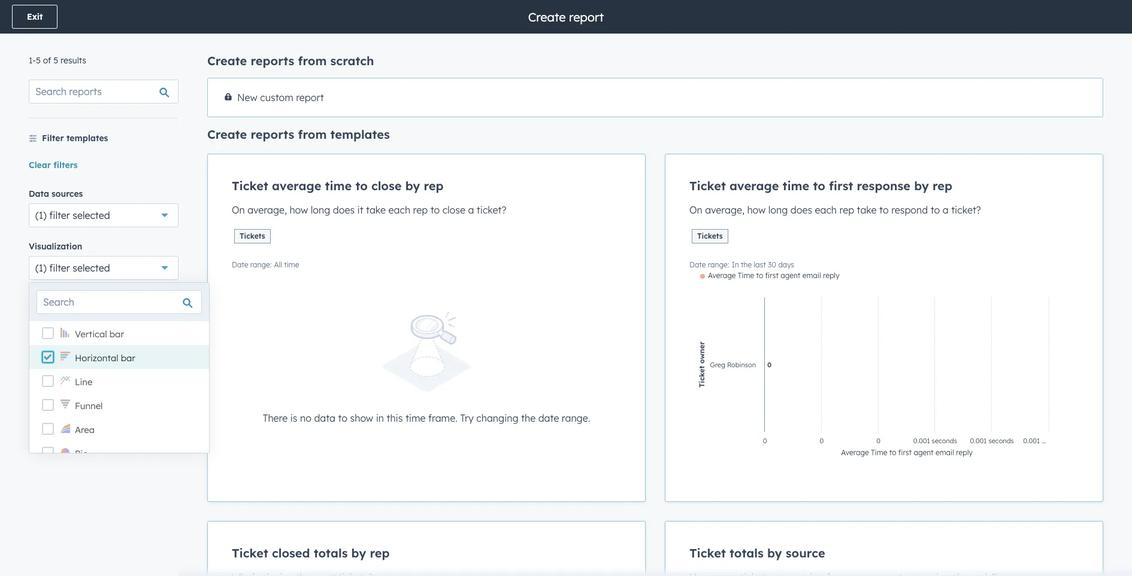 Task type: locate. For each thing, give the bounding box(es) containing it.
0 horizontal spatial average
[[272, 179, 321, 193]]

reports down custom
[[251, 127, 294, 142]]

1 how from the left
[[290, 204, 308, 216]]

on average, how long does it take each rep to close a ticket?
[[232, 204, 507, 216]]

tickets up date range: in the last 30 days
[[697, 232, 723, 241]]

0 vertical spatial report
[[569, 9, 604, 24]]

from for scratch
[[298, 53, 327, 68]]

0 horizontal spatial on
[[232, 204, 245, 216]]

1 (1) filter selected from the top
[[35, 210, 110, 222]]

ticket? for ticket average time to close by rep
[[477, 204, 507, 216]]

clear
[[29, 160, 51, 171]]

search search field down results
[[29, 80, 179, 104]]

0 vertical spatial (1) filter selected
[[35, 210, 110, 222]]

1 average from the left
[[272, 179, 321, 193]]

list box containing vertical bar
[[29, 322, 209, 465]]

how for ticket average time to close by rep
[[290, 204, 308, 216]]

from left scratch
[[298, 53, 327, 68]]

templates right filter
[[66, 133, 108, 144]]

this
[[387, 413, 403, 425]]

0 vertical spatial (1)
[[35, 210, 47, 222]]

(1) filter selected for data sources
[[35, 210, 110, 222]]

rep
[[424, 179, 444, 193], [933, 179, 952, 193], [413, 204, 428, 216], [840, 204, 854, 216], [370, 546, 390, 561]]

0 vertical spatial filter
[[49, 210, 70, 222]]

2 does from the left
[[791, 204, 812, 216]]

average for ticket average time to close by rep
[[272, 179, 321, 193]]

(1) filter selected inside dropdown button
[[35, 262, 110, 274]]

bar right horizontal
[[121, 353, 135, 364]]

tickets up date range: all time
[[240, 232, 265, 241]]

0 horizontal spatial report
[[296, 92, 324, 104]]

totals
[[314, 546, 348, 561], [730, 546, 764, 561]]

filter down visualization
[[49, 262, 70, 274]]

selected inside dropdown button
[[73, 262, 110, 274]]

tickets for ticket average time to close by rep
[[240, 232, 265, 241]]

2 long from the left
[[768, 204, 788, 216]]

1 horizontal spatial how
[[747, 204, 766, 216]]

1 horizontal spatial totals
[[730, 546, 764, 561]]

average
[[272, 179, 321, 193], [730, 179, 779, 193]]

Ticket closed totals by rep checkbox
[[207, 522, 646, 577]]

interactive chart image
[[689, 271, 1079, 467]]

2 selected from the top
[[73, 262, 110, 274]]

1 horizontal spatial average
[[730, 179, 779, 193]]

search search field up 'vertical bar'
[[37, 291, 202, 314]]

1 reports from the top
[[251, 53, 294, 68]]

changing
[[476, 413, 518, 425]]

tickets
[[240, 232, 265, 241], [697, 232, 723, 241]]

0 horizontal spatial a
[[468, 204, 474, 216]]

range: left "in"
[[708, 261, 729, 270]]

how
[[290, 204, 308, 216], [747, 204, 766, 216]]

exit link
[[12, 5, 58, 29]]

1 filter from the top
[[49, 210, 70, 222]]

0 horizontal spatial date
[[232, 261, 248, 270]]

5 right the of
[[53, 55, 58, 66]]

0 horizontal spatial range:
[[250, 261, 272, 270]]

long down ticket average time to close by rep
[[311, 204, 330, 216]]

long for close
[[311, 204, 330, 216]]

sources
[[52, 189, 83, 199]]

0 vertical spatial create
[[528, 9, 566, 24]]

on for ticket average time to close by rep
[[232, 204, 245, 216]]

1 long from the left
[[311, 204, 330, 216]]

does
[[333, 204, 355, 216], [791, 204, 812, 216]]

the
[[741, 261, 752, 270], [521, 413, 536, 425]]

(1) filter selected inside popup button
[[35, 210, 110, 222]]

1 (1) from the top
[[35, 210, 47, 222]]

(1) down data
[[35, 210, 47, 222]]

selected
[[73, 210, 110, 222], [73, 262, 110, 274]]

how for ticket average time to first response by rep
[[747, 204, 766, 216]]

2 on from the left
[[689, 204, 703, 216]]

ticket inside option
[[689, 546, 726, 561]]

ticket average time to close by rep
[[232, 179, 444, 193]]

1 on from the left
[[232, 204, 245, 216]]

1 horizontal spatial ticket?
[[951, 204, 981, 216]]

data
[[314, 413, 335, 425]]

from for templates
[[298, 127, 327, 142]]

2 average from the left
[[730, 179, 779, 193]]

it
[[357, 204, 363, 216]]

1 horizontal spatial take
[[857, 204, 877, 216]]

ticket for ticket totals by source
[[689, 546, 726, 561]]

respond
[[891, 204, 928, 216]]

0 horizontal spatial ticket?
[[477, 204, 507, 216]]

the right "in"
[[741, 261, 752, 270]]

(1) filter selected
[[35, 210, 110, 222], [35, 262, 110, 274]]

custom
[[260, 92, 293, 104]]

date left "in"
[[689, 261, 706, 270]]

time right this
[[405, 413, 426, 425]]

2 filter from the top
[[49, 262, 70, 274]]

date
[[232, 261, 248, 270], [689, 261, 706, 270]]

2 a from the left
[[943, 204, 949, 216]]

1-
[[29, 55, 36, 66]]

Search search field
[[29, 80, 179, 104], [37, 291, 202, 314]]

range:
[[250, 261, 272, 270], [708, 261, 729, 270]]

2 reports from the top
[[251, 127, 294, 142]]

from down new custom report
[[298, 127, 327, 142]]

2 vertical spatial create
[[207, 127, 247, 142]]

area
[[75, 424, 95, 436]]

average, up "in"
[[705, 204, 745, 216]]

1 horizontal spatial range:
[[708, 261, 729, 270]]

1 totals from the left
[[314, 546, 348, 561]]

0 horizontal spatial 5
[[36, 55, 41, 66]]

0 horizontal spatial totals
[[314, 546, 348, 561]]

ticket inside checkbox
[[232, 546, 268, 561]]

from
[[298, 53, 327, 68], [298, 127, 327, 142]]

None checkbox
[[207, 154, 646, 503], [665, 154, 1103, 503], [207, 154, 646, 503], [665, 154, 1103, 503]]

each down the ticket average time to first response by rep
[[815, 204, 837, 216]]

0 vertical spatial reports
[[251, 53, 294, 68]]

selected for visualization
[[73, 262, 110, 274]]

reports for templates
[[251, 127, 294, 142]]

2 how from the left
[[747, 204, 766, 216]]

date range: in the last 30 days
[[689, 261, 794, 270]]

does down the ticket average time to first response by rep
[[791, 204, 812, 216]]

filter inside popup button
[[49, 210, 70, 222]]

time right all
[[284, 261, 299, 270]]

0 vertical spatial selected
[[73, 210, 110, 222]]

(1) down visualization
[[35, 262, 47, 274]]

report
[[569, 9, 604, 24], [296, 92, 324, 104]]

1 tickets from the left
[[240, 232, 265, 241]]

2 take from the left
[[857, 204, 877, 216]]

1 vertical spatial selected
[[73, 262, 110, 274]]

(1) filter selected for visualization
[[35, 262, 110, 274]]

create for create reports from templates
[[207, 127, 247, 142]]

0 vertical spatial from
[[298, 53, 327, 68]]

1 vertical spatial the
[[521, 413, 536, 425]]

clear filters button
[[29, 158, 78, 173]]

take down response on the right of the page
[[857, 204, 877, 216]]

2 range: from the left
[[708, 261, 729, 270]]

data sources
[[29, 189, 83, 199]]

create inside the page section element
[[528, 9, 566, 24]]

templates up ticket average time to close by rep
[[330, 127, 390, 142]]

show
[[350, 413, 373, 425]]

5
[[36, 55, 41, 66], [53, 55, 58, 66]]

(1) inside (1) filter selected dropdown button
[[35, 262, 47, 274]]

1 vertical spatial reports
[[251, 127, 294, 142]]

1 vertical spatial filter
[[49, 262, 70, 274]]

(1) filter selected down sources at top
[[35, 210, 110, 222]]

1 vertical spatial report
[[296, 92, 324, 104]]

close
[[371, 179, 402, 193], [442, 204, 465, 216]]

exit
[[27, 11, 43, 22]]

list box
[[29, 322, 209, 465]]

1 vertical spatial (1)
[[35, 262, 47, 274]]

date for ticket average time to first response by rep
[[689, 261, 706, 270]]

0 horizontal spatial average,
[[248, 204, 287, 216]]

totals right closed on the left of page
[[314, 546, 348, 561]]

average, up date range: all time
[[248, 204, 287, 216]]

1 horizontal spatial a
[[943, 204, 949, 216]]

frame.
[[428, 413, 458, 425]]

ticket?
[[477, 204, 507, 216], [951, 204, 981, 216]]

results
[[61, 55, 86, 66]]

0 vertical spatial the
[[741, 261, 752, 270]]

(1)
[[35, 210, 47, 222], [35, 262, 47, 274]]

days
[[778, 261, 794, 270]]

totals left source
[[730, 546, 764, 561]]

each right it
[[389, 204, 410, 216]]

tickets for ticket average time to first response by rep
[[697, 232, 723, 241]]

2 tickets from the left
[[697, 232, 723, 241]]

templates
[[330, 127, 390, 142], [66, 133, 108, 144]]

1 vertical spatial (1) filter selected
[[35, 262, 110, 274]]

reports up custom
[[251, 53, 294, 68]]

on for ticket average time to first response by rep
[[689, 204, 703, 216]]

1 does from the left
[[333, 204, 355, 216]]

on
[[232, 204, 245, 216], [689, 204, 703, 216]]

bar right vertical
[[110, 329, 124, 340]]

vertical bar
[[75, 329, 124, 340]]

1 horizontal spatial does
[[791, 204, 812, 216]]

in
[[732, 261, 739, 270]]

average, for ticket average time to close by rep
[[248, 204, 287, 216]]

1 from from the top
[[298, 53, 327, 68]]

create
[[528, 9, 566, 24], [207, 53, 247, 68], [207, 127, 247, 142]]

take
[[366, 204, 386, 216], [857, 204, 877, 216]]

(1) filter selected button
[[29, 204, 179, 228]]

0 horizontal spatial each
[[389, 204, 410, 216]]

2 totals from the left
[[730, 546, 764, 561]]

2 (1) from the top
[[35, 262, 47, 274]]

(1) for visualization
[[35, 262, 47, 274]]

1 vertical spatial from
[[298, 127, 327, 142]]

2 average, from the left
[[705, 204, 745, 216]]

0 horizontal spatial long
[[311, 204, 330, 216]]

2 from from the top
[[298, 127, 327, 142]]

does left it
[[333, 204, 355, 216]]

0 vertical spatial close
[[371, 179, 402, 193]]

selected down sources at top
[[73, 210, 110, 222]]

5 left the of
[[36, 55, 41, 66]]

bar for horizontal bar
[[121, 353, 135, 364]]

1 average, from the left
[[248, 204, 287, 216]]

1 horizontal spatial long
[[768, 204, 788, 216]]

how down ticket average time to close by rep
[[290, 204, 308, 216]]

no
[[300, 413, 311, 425]]

2 each from the left
[[815, 204, 837, 216]]

is
[[290, 413, 297, 425]]

the left date
[[521, 413, 536, 425]]

report inside the page section element
[[569, 9, 604, 24]]

1 horizontal spatial date
[[689, 261, 706, 270]]

2 date from the left
[[689, 261, 706, 270]]

by
[[405, 179, 420, 193], [914, 179, 929, 193], [351, 546, 366, 561], [767, 546, 782, 561]]

0 horizontal spatial how
[[290, 204, 308, 216]]

ticket for ticket average time to first response by rep
[[689, 179, 726, 193]]

2 ticket? from the left
[[951, 204, 981, 216]]

new
[[237, 92, 257, 104]]

1 horizontal spatial on
[[689, 204, 703, 216]]

response
[[857, 179, 911, 193]]

reports
[[251, 53, 294, 68], [251, 127, 294, 142]]

ticket
[[232, 179, 268, 193], [689, 179, 726, 193], [232, 546, 268, 561], [689, 546, 726, 561]]

ticket? for ticket average time to first response by rep
[[951, 204, 981, 216]]

0 horizontal spatial tickets
[[240, 232, 265, 241]]

new custom report
[[237, 92, 324, 104]]

date for ticket average time to close by rep
[[232, 261, 248, 270]]

1 vertical spatial close
[[442, 204, 465, 216]]

1 horizontal spatial 5
[[53, 55, 58, 66]]

1 date from the left
[[232, 261, 248, 270]]

1-5 of 5 results
[[29, 55, 86, 66]]

time
[[325, 179, 352, 193], [783, 179, 809, 193], [284, 261, 299, 270], [405, 413, 426, 425]]

filter down data sources
[[49, 210, 70, 222]]

selected down visualization
[[73, 262, 110, 274]]

filter inside dropdown button
[[49, 262, 70, 274]]

try
[[460, 413, 474, 425]]

long down the ticket average time to first response by rep
[[768, 204, 788, 216]]

data
[[29, 189, 49, 199]]

average,
[[248, 204, 287, 216], [705, 204, 745, 216]]

0 horizontal spatial does
[[333, 204, 355, 216]]

0 vertical spatial bar
[[110, 329, 124, 340]]

rep inside checkbox
[[370, 546, 390, 561]]

each
[[389, 204, 410, 216], [815, 204, 837, 216]]

1 selected from the top
[[73, 210, 110, 222]]

1 horizontal spatial average,
[[705, 204, 745, 216]]

date left all
[[232, 261, 248, 270]]

1 range: from the left
[[250, 261, 272, 270]]

filter for data sources
[[49, 210, 70, 222]]

reports for scratch
[[251, 53, 294, 68]]

1 vertical spatial bar
[[121, 353, 135, 364]]

2 (1) filter selected from the top
[[35, 262, 110, 274]]

1 ticket? from the left
[[477, 204, 507, 216]]

1 a from the left
[[468, 204, 474, 216]]

1 horizontal spatial each
[[815, 204, 837, 216]]

a
[[468, 204, 474, 216], [943, 204, 949, 216]]

clear filters
[[29, 160, 78, 171]]

0 horizontal spatial take
[[366, 204, 386, 216]]

1 vertical spatial create
[[207, 53, 247, 68]]

range.
[[562, 413, 590, 425]]

of
[[43, 55, 51, 66]]

1 horizontal spatial report
[[569, 9, 604, 24]]

New custom report checkbox
[[207, 78, 1103, 117]]

selected inside popup button
[[73, 210, 110, 222]]

to
[[355, 179, 368, 193], [813, 179, 825, 193], [430, 204, 440, 216], [879, 204, 889, 216], [931, 204, 940, 216], [338, 413, 347, 425]]

how up last
[[747, 204, 766, 216]]

filter
[[49, 210, 70, 222], [49, 262, 70, 274]]

take right it
[[366, 204, 386, 216]]

long
[[311, 204, 330, 216], [768, 204, 788, 216]]

1 horizontal spatial tickets
[[697, 232, 723, 241]]

bar
[[110, 329, 124, 340], [121, 353, 135, 364]]

(1) filter selected down visualization
[[35, 262, 110, 274]]

range: left all
[[250, 261, 272, 270]]

(1) inside (1) filter selected popup button
[[35, 210, 47, 222]]



Task type: vqa. For each thing, say whether or not it's contained in the screenshot.
the average related to Ticket average time to close by rep
yes



Task type: describe. For each thing, give the bounding box(es) containing it.
does for first
[[791, 204, 812, 216]]

page section element
[[0, 0, 1132, 34]]

average for ticket average time to first response by rep
[[730, 179, 779, 193]]

0 horizontal spatial templates
[[66, 133, 108, 144]]

report inside new custom report checkbox
[[296, 92, 324, 104]]

all
[[274, 261, 282, 270]]

selected for data sources
[[73, 210, 110, 222]]

(1) for data sources
[[35, 210, 47, 222]]

on average, how long does each rep take to respond to a ticket?
[[689, 204, 981, 216]]

in
[[376, 413, 384, 425]]

horizontal
[[75, 353, 118, 364]]

filters
[[53, 160, 78, 171]]

totals inside checkbox
[[314, 546, 348, 561]]

date range: all time
[[232, 261, 299, 270]]

create for create reports from scratch
[[207, 53, 247, 68]]

there
[[263, 413, 288, 425]]

2 5 from the left
[[53, 55, 58, 66]]

range: for ticket average time to first response by rep
[[708, 261, 729, 270]]

Ticket totals by source checkbox
[[665, 522, 1103, 577]]

totals inside option
[[730, 546, 764, 561]]

bar for vertical bar
[[110, 329, 124, 340]]

create report
[[528, 9, 604, 24]]

toggle series visibility region
[[700, 271, 840, 280]]

0 horizontal spatial close
[[371, 179, 402, 193]]

time up on average, how long does it take each rep to close a ticket?
[[325, 179, 352, 193]]

0 vertical spatial search search field
[[29, 80, 179, 104]]

by inside checkbox
[[351, 546, 366, 561]]

a for ticket average time to close by rep
[[468, 204, 474, 216]]

first
[[829, 179, 853, 193]]

(1) filter selected button
[[29, 256, 179, 280]]

filter
[[42, 133, 64, 144]]

funnel
[[75, 400, 103, 412]]

1 horizontal spatial the
[[741, 261, 752, 270]]

a for ticket average time to first response by rep
[[943, 204, 949, 216]]

does for close
[[333, 204, 355, 216]]

line
[[75, 376, 93, 388]]

1 horizontal spatial templates
[[330, 127, 390, 142]]

vertical
[[75, 329, 107, 340]]

create reports from scratch
[[207, 53, 374, 68]]

scratch
[[330, 53, 374, 68]]

1 vertical spatial search search field
[[37, 291, 202, 314]]

closed
[[272, 546, 310, 561]]

by inside option
[[767, 546, 782, 561]]

there is no data to show in this time frame. try changing the date range.
[[263, 413, 590, 425]]

visualization
[[29, 241, 82, 252]]

filter for visualization
[[49, 262, 70, 274]]

range: for ticket average time to close by rep
[[250, 261, 272, 270]]

create for create report
[[528, 9, 566, 24]]

1 horizontal spatial close
[[442, 204, 465, 216]]

0 horizontal spatial the
[[521, 413, 536, 425]]

horizontal bar
[[75, 353, 135, 364]]

time left first at the top right of page
[[783, 179, 809, 193]]

ticket for ticket average time to close by rep
[[232, 179, 268, 193]]

pie
[[75, 448, 88, 460]]

long for first
[[768, 204, 788, 216]]

ticket for ticket closed totals by rep
[[232, 546, 268, 561]]

create reports from templates
[[207, 127, 390, 142]]

1 each from the left
[[389, 204, 410, 216]]

ticket totals by source
[[689, 546, 825, 561]]

ticket closed totals by rep
[[232, 546, 390, 561]]

last
[[754, 261, 766, 270]]

average, for ticket average time to first response by rep
[[705, 204, 745, 216]]

30
[[768, 261, 776, 270]]

filter templates
[[42, 133, 108, 144]]

1 5 from the left
[[36, 55, 41, 66]]

1 take from the left
[[366, 204, 386, 216]]

source
[[786, 546, 825, 561]]

date
[[538, 413, 559, 425]]

ticket average time to first response by rep
[[689, 179, 952, 193]]



